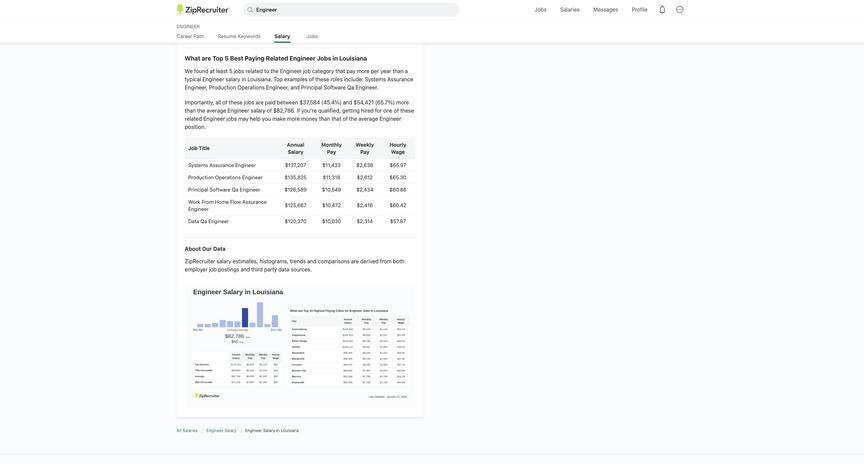 Task type: vqa. For each thing, say whether or not it's contained in the screenshot.
to
yes



Task type: describe. For each thing, give the bounding box(es) containing it.
0 horizontal spatial systems
[[188, 162, 208, 168]]

1 vertical spatial jobs link
[[304, 33, 320, 43]]

tabs element
[[177, 33, 687, 43]]

you're
[[301, 108, 317, 114]]

2 vertical spatial these
[[400, 108, 414, 114]]

1 vertical spatial than
[[185, 108, 196, 114]]

$2,434
[[356, 187, 373, 193]]

from
[[202, 199, 214, 205]]

qualified,
[[318, 108, 341, 114]]

hired
[[361, 108, 374, 114]]

monthly
[[321, 142, 342, 148]]

third
[[251, 267, 263, 273]]

1 horizontal spatial in
[[276, 429, 280, 434]]

examples
[[284, 76, 308, 82]]

include:
[[344, 76, 363, 82]]

we
[[185, 68, 193, 74]]

0 vertical spatial data
[[188, 218, 199, 224]]

$125,667
[[285, 202, 306, 209]]

profile
[[632, 6, 648, 13]]

all salaries
[[177, 429, 198, 434]]

in inside we found at least 5 jobs related to the engineer job category that pay more per year than a typical engineer salary in louisiana. top examples of these roles include: systems assurance engineer, production operations engineer, and principal software qa engineer.
[[242, 76, 246, 82]]

1 vertical spatial more
[[396, 99, 409, 106]]

all salaries link
[[177, 429, 199, 434]]

0 horizontal spatial assurance
[[209, 162, 234, 168]]

engineer salary in louisiana. average salary is $82,786 or $39.80 an hour image
[[185, 285, 415, 408]]

found
[[194, 68, 208, 74]]

of right all
[[222, 99, 227, 106]]

all
[[177, 429, 181, 434]]

sources.
[[291, 267, 312, 273]]

$65.30
[[390, 174, 406, 180]]

1 vertical spatial jobs
[[244, 99, 254, 106]]

pay for monthly pay
[[327, 149, 336, 155]]

histograms,
[[260, 259, 289, 265]]

about our data
[[185, 246, 225, 252]]

paid
[[265, 99, 276, 106]]

$65.97
[[390, 162, 406, 168]]

1 vertical spatial software
[[210, 187, 230, 193]]

job inside ziprecruiter salary estimates, histograms, trends and comparisons are derived from both employer job postings and third party data sources.
[[209, 267, 217, 273]]

keywords
[[238, 33, 261, 39]]

about
[[185, 246, 201, 252]]

job title
[[188, 145, 210, 151]]

our
[[202, 246, 212, 252]]

engineer right all salaries link
[[206, 429, 223, 434]]

and inside we found at least 5 jobs related to the engineer job category that pay more per year than a typical engineer salary in louisiana. top examples of these roles include: systems assurance engineer, production operations engineer, and principal software qa engineer.
[[290, 84, 300, 91]]

0 horizontal spatial are
[[202, 55, 211, 62]]

0 horizontal spatial salaries
[[183, 429, 198, 434]]

1 vertical spatial production
[[188, 174, 214, 180]]

related inside importantly, all of these jobs are paid between $37,584 (45.4%) and $54,421 (65.7%) more than the average engineer salary of $82,786. if you're qualified, getting hired for one of these related engineer jobs may help you make more money than that of the average engineer position.
[[185, 116, 202, 122]]

engineer salary in louisiana
[[245, 429, 299, 434]]

software inside we found at least 5 jobs related to the engineer job category that pay more per year than a typical engineer salary in louisiana. top examples of these roles include: systems assurance engineer, production operations engineer, and principal software qa engineer.
[[324, 84, 346, 91]]

and down estimates,
[[241, 267, 250, 273]]

$2,638
[[356, 162, 373, 168]]

work from home flow assurance engineer
[[188, 199, 267, 212]]

of inside we found at least 5 jobs related to the engineer job category that pay more per year than a typical engineer salary in louisiana. top examples of these roles include: systems assurance engineer, production operations engineer, and principal software qa engineer.
[[309, 76, 314, 82]]

of right one
[[394, 108, 399, 114]]

engineer up may in the top left of the page
[[228, 108, 249, 114]]

party
[[264, 267, 277, 273]]

$135,825
[[285, 174, 307, 180]]

job
[[188, 145, 197, 151]]

$82,786.
[[273, 108, 295, 114]]

profile link
[[627, 0, 653, 19]]

may
[[238, 116, 249, 122]]

2 engineer, from the left
[[266, 84, 289, 91]]

1 engineer, from the left
[[185, 84, 208, 91]]

data qa engineer
[[188, 218, 229, 224]]

more inside we found at least 5 jobs related to the engineer job category that pay more per year than a typical engineer salary in louisiana. top examples of these roles include: systems assurance engineer, production operations engineer, and principal software qa engineer.
[[357, 68, 370, 74]]

1 vertical spatial qa
[[232, 187, 238, 193]]

2 vertical spatial jobs
[[226, 116, 237, 122]]

$60.86
[[389, 187, 406, 193]]

all
[[215, 99, 221, 106]]

comparisons
[[318, 259, 350, 265]]

ziprecruiter
[[185, 259, 215, 265]]

salaries link
[[555, 0, 585, 19]]

$126,589
[[285, 187, 307, 193]]

0 vertical spatial jobs link
[[530, 0, 552, 19]]

resume keywords
[[218, 33, 261, 39]]

louisiana.
[[247, 76, 272, 82]]

that inside importantly, all of these jobs are paid between $37,584 (45.4%) and $54,421 (65.7%) more than the average engineer salary of $82,786. if you're qualified, getting hired for one of these related engineer jobs may help you make more money than that of the average engineer position.
[[332, 116, 341, 122]]

career
[[177, 33, 192, 39]]

messages link
[[588, 0, 623, 19]]

monthly pay
[[321, 142, 342, 155]]

typical
[[185, 76, 201, 82]]

engineer right engineer salary link
[[245, 429, 262, 434]]

salary for annual salary
[[288, 149, 304, 155]]

1 vertical spatial operations
[[215, 174, 241, 180]]

year
[[381, 68, 391, 74]]

and inside importantly, all of these jobs are paid between $37,584 (45.4%) and $54,421 (65.7%) more than the average engineer salary of $82,786. if you're qualified, getting hired for one of these related engineer jobs may help you make more money than that of the average engineer position.
[[343, 99, 352, 106]]

salary link
[[274, 33, 291, 42]]

what are top 5 best paying related engineer jobs in louisiana
[[185, 55, 367, 62]]

career path link
[[177, 33, 204, 43]]

(65.7%)
[[375, 99, 395, 106]]

salary inside 'link'
[[274, 33, 290, 39]]

1 horizontal spatial average
[[358, 116, 378, 122]]

if
[[297, 108, 300, 114]]

Search job title or keyword text field
[[242, 3, 459, 17]]

systems assurance engineer
[[188, 162, 256, 168]]

career path
[[177, 33, 204, 39]]

engineer up the career path
[[177, 23, 200, 29]]

engineer down the work from home flow assurance engineer
[[208, 218, 229, 224]]

path
[[194, 33, 204, 39]]

0 horizontal spatial more
[[287, 116, 300, 122]]

derived
[[360, 259, 379, 265]]

engineer salary
[[206, 429, 236, 434]]

salary inside we found at least 5 jobs related to the engineer job category that pay more per year than a typical engineer salary in louisiana. top examples of these roles include: systems assurance engineer, production operations engineer, and principal software qa engineer.
[[226, 76, 240, 82]]

engineer up "principal software qa engineer"
[[242, 174, 263, 180]]

operations inside we found at least 5 jobs related to the engineer job category that pay more per year than a typical engineer salary in louisiana. top examples of these roles include: systems assurance engineer, production operations engineer, and principal software qa engineer.
[[237, 84, 265, 91]]

ziprecruiter salary estimates, histograms, trends and comparisons are derived from both employer job postings and third party data sources.
[[185, 259, 404, 273]]

2 horizontal spatial in
[[333, 55, 338, 62]]

for
[[375, 108, 382, 114]]

hourly
[[390, 142, 406, 148]]

resume
[[218, 33, 236, 39]]

money
[[301, 116, 318, 122]]

$11,433
[[322, 162, 341, 168]]

engineer up flow
[[240, 187, 260, 193]]



Task type: locate. For each thing, give the bounding box(es) containing it.
engineer down at
[[202, 76, 224, 82]]

2 vertical spatial than
[[319, 116, 330, 122]]

these right all
[[229, 99, 242, 106]]

production up all
[[209, 84, 236, 91]]

$10,472
[[322, 202, 341, 209]]

0 horizontal spatial than
[[185, 108, 196, 114]]

these inside we found at least 5 jobs related to the engineer job category that pay more per year than a typical engineer salary in louisiana. top examples of these roles include: systems assurance engineer, production operations engineer, and principal software qa engineer.
[[315, 76, 329, 82]]

0 vertical spatial the
[[271, 68, 279, 74]]

weekly
[[356, 142, 374, 148]]

1 vertical spatial louisiana
[[281, 429, 299, 434]]

a
[[405, 68, 408, 74]]

0 vertical spatial salaries
[[560, 6, 580, 13]]

0 horizontal spatial the
[[197, 108, 205, 114]]

2 vertical spatial in
[[276, 429, 280, 434]]

1 horizontal spatial 5
[[229, 68, 232, 74]]

and up getting
[[343, 99, 352, 106]]

postings
[[218, 267, 239, 273]]

jobs
[[535, 6, 547, 13], [307, 33, 318, 39], [317, 55, 331, 62]]

importantly, all of these jobs are paid between $37,584 (45.4%) and $54,421 (65.7%) more than the average engineer salary of $82,786. if you're qualified, getting hired for one of these related engineer jobs may help you make more money than that of the average engineer position.
[[185, 99, 414, 130]]

systems inside we found at least 5 jobs related to the engineer job category that pay more per year than a typical engineer salary in louisiana. top examples of these roles include: systems assurance engineer, production operations engineer, and principal software qa engineer.
[[365, 76, 386, 82]]

wage
[[391, 149, 405, 155]]

$120,370
[[285, 218, 306, 224]]

1 vertical spatial assurance
[[209, 162, 234, 168]]

0 vertical spatial related
[[246, 68, 263, 74]]

principal
[[301, 84, 322, 91], [188, 187, 208, 193]]

these down category
[[315, 76, 329, 82]]

title
[[199, 145, 210, 151]]

2 vertical spatial are
[[351, 259, 359, 265]]

least
[[216, 68, 228, 74]]

engineer,
[[185, 84, 208, 91], [266, 84, 289, 91]]

0 horizontal spatial related
[[185, 116, 202, 122]]

qa down from
[[200, 218, 207, 224]]

are left "paid"
[[256, 99, 263, 106]]

salary for engineer salary in louisiana
[[263, 429, 275, 434]]

systems down per
[[365, 76, 386, 82]]

average
[[207, 108, 226, 114], [358, 116, 378, 122]]

principal software qa engineer
[[188, 187, 260, 193]]

$2,314
[[357, 218, 373, 224]]

systems
[[365, 76, 386, 82], [188, 162, 208, 168]]

than down qualified,
[[319, 116, 330, 122]]

1 vertical spatial data
[[213, 246, 225, 252]]

pay down the weekly
[[360, 149, 369, 155]]

production down systems assurance engineer
[[188, 174, 214, 180]]

are left derived
[[351, 259, 359, 265]]

1 vertical spatial in
[[242, 76, 246, 82]]

in
[[333, 55, 338, 62], [242, 76, 246, 82], [276, 429, 280, 434]]

0 vertical spatial these
[[315, 76, 329, 82]]

1 horizontal spatial software
[[324, 84, 346, 91]]

you
[[262, 116, 271, 122]]

1 horizontal spatial jobs link
[[530, 0, 552, 19]]

1 horizontal spatial than
[[319, 116, 330, 122]]

1 vertical spatial top
[[274, 76, 283, 82]]

qa inside we found at least 5 jobs related to the engineer job category that pay more per year than a typical engineer salary in louisiana. top examples of these roles include: systems assurance engineer, production operations engineer, and principal software qa engineer.
[[347, 84, 354, 91]]

jobs inside main element
[[535, 6, 547, 13]]

ziprecruiter image
[[177, 4, 229, 16]]

assurance
[[387, 76, 413, 82], [209, 162, 234, 168], [242, 199, 267, 205]]

1 horizontal spatial pay
[[360, 149, 369, 155]]

5 inside we found at least 5 jobs related to the engineer job category that pay more per year than a typical engineer salary in louisiana. top examples of these roles include: systems assurance engineer, production operations engineer, and principal software qa engineer.
[[229, 68, 232, 74]]

1 horizontal spatial are
[[256, 99, 263, 106]]

job inside we found at least 5 jobs related to the engineer job category that pay more per year than a typical engineer salary in louisiana. top examples of these roles include: systems assurance engineer, production operations engineer, and principal software qa engineer.
[[303, 68, 311, 74]]

production inside we found at least 5 jobs related to the engineer job category that pay more per year than a typical engineer salary in louisiana. top examples of these roles include: systems assurance engineer, production operations engineer, and principal software qa engineer.
[[209, 84, 236, 91]]

the right to
[[271, 68, 279, 74]]

assurance inside we found at least 5 jobs related to the engineer job category that pay more per year than a typical engineer salary in louisiana. top examples of these roles include: systems assurance engineer, production operations engineer, and principal software qa engineer.
[[387, 76, 413, 82]]

average down hired
[[358, 116, 378, 122]]

louisiana
[[339, 55, 367, 62], [281, 429, 299, 434]]

than
[[393, 68, 404, 74], [185, 108, 196, 114], [319, 116, 330, 122]]

hourly wage
[[390, 142, 406, 155]]

2 pay from the left
[[360, 149, 369, 155]]

1 vertical spatial job
[[209, 267, 217, 273]]

0 vertical spatial jobs
[[234, 68, 244, 74]]

jobs link
[[530, 0, 552, 19], [304, 33, 320, 43]]

both
[[393, 259, 404, 265]]

0 vertical spatial in
[[333, 55, 338, 62]]

work
[[188, 199, 200, 205]]

qa up flow
[[232, 187, 238, 193]]

data
[[278, 267, 289, 273]]

that
[[335, 68, 345, 74], [332, 116, 341, 122]]

messages
[[593, 6, 618, 13]]

salary up help
[[251, 108, 265, 114]]

1 vertical spatial systems
[[188, 162, 208, 168]]

of down "paid"
[[267, 108, 272, 114]]

0 horizontal spatial these
[[229, 99, 242, 106]]

1 horizontal spatial louisiana
[[339, 55, 367, 62]]

jobs link right salary 'link'
[[304, 33, 320, 43]]

make
[[272, 116, 286, 122]]

1 vertical spatial jobs
[[307, 33, 318, 39]]

top inside we found at least 5 jobs related to the engineer job category that pay more per year than a typical engineer salary in louisiana. top examples of these roles include: systems assurance engineer, production operations engineer, and principal software qa engineer.
[[274, 76, 283, 82]]

more down if
[[287, 116, 300, 122]]

jobs inside tabs 'element'
[[307, 33, 318, 39]]

0 vertical spatial operations
[[237, 84, 265, 91]]

engineer down 'work'
[[188, 206, 209, 212]]

engineer up we found at least 5 jobs related to the engineer job category that pay more per year than a typical engineer salary in louisiana. top examples of these roles include: systems assurance engineer, production operations engineer, and principal software qa engineer.
[[290, 55, 316, 62]]

and down examples
[[290, 84, 300, 91]]

jobs link left salaries link
[[530, 0, 552, 19]]

5 left 'best'
[[225, 55, 229, 62]]

$60.42
[[390, 202, 406, 209]]

salary inside importantly, all of these jobs are paid between $37,584 (45.4%) and $54,421 (65.7%) more than the average engineer salary of $82,786. if you're qualified, getting hired for one of these related engineer jobs may help you make more money than that of the average engineer position.
[[251, 108, 265, 114]]

0 vertical spatial that
[[335, 68, 345, 74]]

production operations engineer
[[188, 174, 263, 180]]

$10,030
[[322, 218, 341, 224]]

2 horizontal spatial these
[[400, 108, 414, 114]]

1 horizontal spatial job
[[303, 68, 311, 74]]

that inside we found at least 5 jobs related to the engineer job category that pay more per year than a typical engineer salary in louisiana. top examples of these roles include: systems assurance engineer, production operations engineer, and principal software qa engineer.
[[335, 68, 345, 74]]

1 vertical spatial average
[[358, 116, 378, 122]]

0 horizontal spatial top
[[213, 55, 223, 62]]

$137,207
[[285, 162, 306, 168]]

per
[[371, 68, 379, 74]]

engineer salary in louisiana link
[[245, 429, 299, 434]]

0 horizontal spatial engineer,
[[185, 84, 208, 91]]

0 horizontal spatial 5
[[225, 55, 229, 62]]

salary
[[226, 76, 240, 82], [251, 108, 265, 114], [217, 259, 231, 265]]

1 vertical spatial that
[[332, 116, 341, 122]]

importantly,
[[185, 99, 214, 106]]

salary down least
[[226, 76, 240, 82]]

and up the "sources."
[[307, 259, 316, 265]]

position.
[[185, 124, 206, 130]]

job down ziprecruiter
[[209, 267, 217, 273]]

2 vertical spatial the
[[349, 116, 357, 122]]

0 horizontal spatial data
[[188, 218, 199, 224]]

more right (65.7%) on the top of page
[[396, 99, 409, 106]]

0 vertical spatial production
[[209, 84, 236, 91]]

pay down monthly on the top left
[[327, 149, 336, 155]]

menu image
[[672, 2, 687, 18]]

data
[[188, 218, 199, 224], [213, 246, 225, 252]]

2 horizontal spatial are
[[351, 259, 359, 265]]

software up home
[[210, 187, 230, 193]]

flow
[[230, 199, 241, 205]]

0 vertical spatial assurance
[[387, 76, 413, 82]]

best
[[230, 55, 243, 62]]

of down category
[[309, 76, 314, 82]]

related up louisiana.
[[246, 68, 263, 74]]

engineer.
[[356, 84, 379, 91]]

principal up $37,584
[[301, 84, 322, 91]]

0 horizontal spatial principal
[[188, 187, 208, 193]]

related
[[266, 55, 288, 62]]

annual salary
[[287, 142, 304, 155]]

engineer, down typical
[[185, 84, 208, 91]]

1 horizontal spatial engineer,
[[266, 84, 289, 91]]

average down all
[[207, 108, 226, 114]]

0 horizontal spatial average
[[207, 108, 226, 114]]

0 vertical spatial than
[[393, 68, 404, 74]]

paying
[[245, 55, 264, 62]]

0 horizontal spatial software
[[210, 187, 230, 193]]

1 horizontal spatial more
[[357, 68, 370, 74]]

home
[[215, 199, 229, 205]]

than left a
[[393, 68, 404, 74]]

job up examples
[[303, 68, 311, 74]]

2 vertical spatial salary
[[217, 259, 231, 265]]

jobs up may in the top left of the page
[[244, 99, 254, 106]]

1 vertical spatial principal
[[188, 187, 208, 193]]

principal inside we found at least 5 jobs related to the engineer job category that pay more per year than a typical engineer salary in louisiana. top examples of these roles include: systems assurance engineer, production operations engineer, and principal software qa engineer.
[[301, 84, 322, 91]]

salary for engineer salary
[[224, 429, 236, 434]]

related inside we found at least 5 jobs related to the engineer job category that pay more per year than a typical engineer salary in louisiana. top examples of these roles include: systems assurance engineer, production operations engineer, and principal software qa engineer.
[[246, 68, 263, 74]]

main element
[[177, 0, 687, 19]]

1 vertical spatial 5
[[229, 68, 232, 74]]

trends
[[290, 259, 306, 265]]

0 horizontal spatial jobs link
[[304, 33, 320, 43]]

$54,421
[[354, 99, 374, 106]]

salary up postings
[[217, 259, 231, 265]]

principal up 'work'
[[188, 187, 208, 193]]

pay
[[327, 149, 336, 155], [360, 149, 369, 155]]

2 vertical spatial more
[[287, 116, 300, 122]]

estimates,
[[233, 259, 258, 265]]

engineer up production operations engineer
[[235, 162, 256, 168]]

engineer, up "paid"
[[266, 84, 289, 91]]

0 vertical spatial principal
[[301, 84, 322, 91]]

assurance up production operations engineer
[[209, 162, 234, 168]]

jobs left salaries link
[[535, 6, 547, 13]]

2 vertical spatial jobs
[[317, 55, 331, 62]]

1 vertical spatial salary
[[251, 108, 265, 114]]

notifications image
[[654, 2, 670, 18]]

are inside importantly, all of these jobs are paid between $37,584 (45.4%) and $54,421 (65.7%) more than the average engineer salary of $82,786. if you're qualified, getting hired for one of these related engineer jobs may help you make more money than that of the average engineer position.
[[256, 99, 263, 106]]

help
[[250, 116, 261, 122]]

assurance inside the work from home flow assurance engineer
[[242, 199, 267, 205]]

of
[[309, 76, 314, 82], [222, 99, 227, 106], [267, 108, 272, 114], [394, 108, 399, 114], [343, 116, 348, 122]]

that up roles
[[335, 68, 345, 74]]

engineer down one
[[380, 116, 401, 122]]

are up found
[[202, 55, 211, 62]]

1 vertical spatial salaries
[[183, 429, 198, 434]]

the inside we found at least 5 jobs related to the engineer job category that pay more per year than a typical engineer salary in louisiana. top examples of these roles include: systems assurance engineer, production operations engineer, and principal software qa engineer.
[[271, 68, 279, 74]]

employer
[[185, 267, 208, 273]]

getting
[[342, 108, 360, 114]]

between
[[277, 99, 298, 106]]

these right one
[[400, 108, 414, 114]]

2 vertical spatial qa
[[200, 218, 207, 224]]

the down getting
[[349, 116, 357, 122]]

qa down include:
[[347, 84, 354, 91]]

jobs down 'best'
[[234, 68, 244, 74]]

$10,549
[[322, 187, 341, 193]]

weekly pay
[[356, 142, 374, 155]]

are inside ziprecruiter salary estimates, histograms, trends and comparisons are derived from both employer job postings and third party data sources.
[[351, 259, 359, 265]]

0 vertical spatial top
[[213, 55, 223, 62]]

than inside we found at least 5 jobs related to the engineer job category that pay more per year than a typical engineer salary in louisiana. top examples of these roles include: systems assurance engineer, production operations engineer, and principal software qa engineer.
[[393, 68, 404, 74]]

$57.87
[[390, 218, 406, 224]]

assurance right flow
[[242, 199, 267, 205]]

pay inside weekly pay
[[360, 149, 369, 155]]

data down 'work'
[[188, 218, 199, 224]]

0 vertical spatial qa
[[347, 84, 354, 91]]

annual
[[287, 142, 304, 148]]

engineer salary link
[[206, 429, 238, 434]]

one
[[383, 108, 392, 114]]

data right our
[[213, 246, 225, 252]]

salaries inside main element
[[560, 6, 580, 13]]

engineer inside the work from home flow assurance engineer
[[188, 206, 209, 212]]

0 horizontal spatial in
[[242, 76, 246, 82]]

of down getting
[[343, 116, 348, 122]]

jobs up category
[[317, 55, 331, 62]]

systems down the job title
[[188, 162, 208, 168]]

0 horizontal spatial louisiana
[[281, 429, 299, 434]]

0 horizontal spatial qa
[[200, 218, 207, 224]]

1 vertical spatial are
[[256, 99, 263, 106]]

top left examples
[[274, 76, 283, 82]]

1 pay from the left
[[327, 149, 336, 155]]

more left per
[[357, 68, 370, 74]]

1 horizontal spatial systems
[[365, 76, 386, 82]]

0 vertical spatial louisiana
[[339, 55, 367, 62]]

software down roles
[[324, 84, 346, 91]]

more
[[357, 68, 370, 74], [396, 99, 409, 106], [287, 116, 300, 122]]

2 horizontal spatial the
[[349, 116, 357, 122]]

1 horizontal spatial top
[[274, 76, 283, 82]]

operations up "principal software qa engineer"
[[215, 174, 241, 180]]

1 vertical spatial the
[[197, 108, 205, 114]]

what
[[185, 55, 200, 62]]

related up position.
[[185, 116, 202, 122]]

assurance down a
[[387, 76, 413, 82]]

5
[[225, 55, 229, 62], [229, 68, 232, 74]]

1 horizontal spatial the
[[271, 68, 279, 74]]

pay
[[347, 68, 355, 74]]

salary inside annual salary
[[288, 149, 304, 155]]

the down importantly,
[[197, 108, 205, 114]]

5 right least
[[229, 68, 232, 74]]

pay inside monthly pay
[[327, 149, 336, 155]]

$2,612
[[357, 174, 373, 180]]

than down importantly,
[[185, 108, 196, 114]]

engineer down all
[[203, 116, 225, 122]]

1 horizontal spatial data
[[213, 246, 225, 252]]

that down qualified,
[[332, 116, 341, 122]]

1 vertical spatial these
[[229, 99, 242, 106]]

0 vertical spatial systems
[[365, 76, 386, 82]]

0 vertical spatial software
[[324, 84, 346, 91]]

1 vertical spatial related
[[185, 116, 202, 122]]

$11,318
[[323, 174, 340, 180]]

0 vertical spatial 5
[[225, 55, 229, 62]]

top up least
[[213, 55, 223, 62]]

jobs left may in the top left of the page
[[226, 116, 237, 122]]

engineer up examples
[[280, 68, 302, 74]]

jobs inside we found at least 5 jobs related to the engineer job category that pay more per year than a typical engineer salary in louisiana. top examples of these roles include: systems assurance engineer, production operations engineer, and principal software qa engineer.
[[234, 68, 244, 74]]

salary inside ziprecruiter salary estimates, histograms, trends and comparisons are derived from both employer job postings and third party data sources.
[[217, 259, 231, 265]]

pay for weekly pay
[[360, 149, 369, 155]]

2 horizontal spatial assurance
[[387, 76, 413, 82]]

at
[[210, 68, 215, 74]]

0 vertical spatial job
[[303, 68, 311, 74]]

0 vertical spatial jobs
[[535, 6, 547, 13]]

1 horizontal spatial related
[[246, 68, 263, 74]]

1 horizontal spatial assurance
[[242, 199, 267, 205]]

$37,584
[[300, 99, 320, 106]]

1 horizontal spatial salaries
[[560, 6, 580, 13]]

jobs right salary 'link'
[[307, 33, 318, 39]]

operations down louisiana.
[[237, 84, 265, 91]]

2 horizontal spatial than
[[393, 68, 404, 74]]

0 vertical spatial salary
[[226, 76, 240, 82]]



